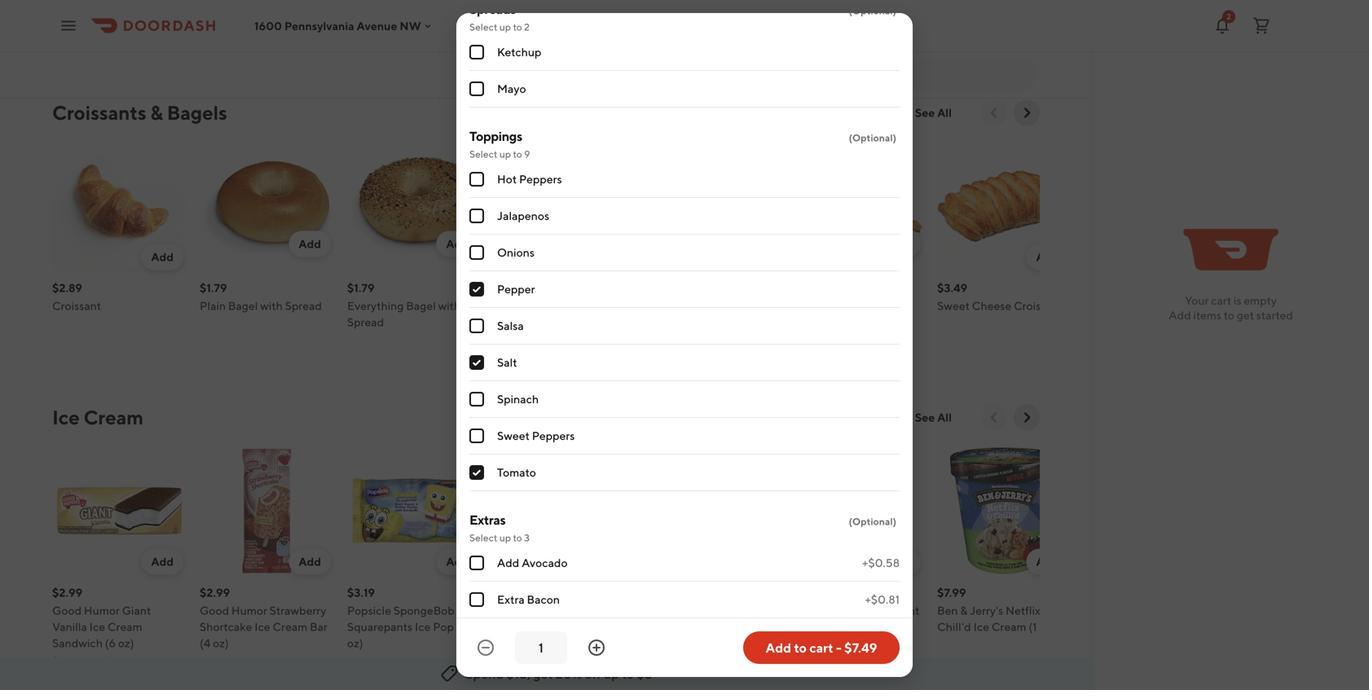 Task type: describe. For each thing, give the bounding box(es) containing it.
$2.89
[[52, 281, 82, 295]]

sugar
[[379, 11, 409, 24]]

the
[[858, 604, 878, 617]]

honey
[[293, 0, 327, 8]]

trolli sour bite crawlers gummi candy (7.2 oz)
[[495, 0, 618, 24]]

bagel inside turkey breakfast club bagel sandwich
[[790, 315, 820, 329]]

soft
[[119, 11, 141, 24]]

is
[[1234, 294, 1242, 307]]

biscuit
[[642, 299, 678, 313]]

$3.49
[[937, 281, 968, 295]]

twix ice cream bars (3.13 oz) image
[[642, 444, 777, 578]]

extra
[[497, 593, 525, 606]]

1 vertical spatial get
[[533, 666, 553, 682]]

$3.19 popsicle spongebob squarepants ice pop (4 oz)
[[347, 586, 467, 650]]

netflix
[[1006, 604, 1041, 617]]

bun
[[200, 11, 221, 24]]

add to cart - $7.49
[[766, 640, 877, 656]]

Salt checkbox
[[469, 355, 484, 370]]

squarepants
[[347, 620, 413, 634]]

croissant inside $3.49 sweet cheese croissant
[[1014, 299, 1063, 313]]

to inside the extras select up to 3
[[513, 532, 522, 544]]

9
[[524, 148, 530, 160]]

peppers for hot peppers
[[519, 172, 562, 186]]

cart inside the your cart is empty add items to get started
[[1211, 294, 1232, 307]]

bagel for everything
[[406, 299, 436, 313]]

cream inside twix ice cream bars (3.13 oz)
[[686, 604, 721, 617]]

tonight
[[880, 604, 920, 617]]

(optional) for extras
[[849, 516, 897, 527]]

sweet inside $3.49 sweet cheese croissant
[[937, 299, 970, 313]]

add for ben & jerry's the tonight dough ice cream (1 pt)
[[889, 555, 911, 568]]

$7.99 ben & jerry's half baked ice cream (1 pt)
[[495, 586, 620, 634]]

& left bagels in the top of the page
[[150, 101, 163, 124]]

all for croissants & bagels
[[937, 106, 952, 119]]

ice cream
[[52, 406, 144, 429]]

add inside button
[[766, 640, 791, 656]]

bite
[[549, 0, 570, 8]]

$15,
[[506, 666, 531, 682]]

20%
[[556, 666, 582, 682]]

spend $15, get 20% off up to $5
[[466, 666, 653, 682]]

patch
[[78, 0, 109, 8]]

oz) inside $2.99 good humor giant vanilla ice cream sandwich (6 oz) sponsored
[[118, 637, 134, 650]]

$7.99 for $7.99 ben & jerry's netflix & chill'd ice cream (1 pt)
[[937, 586, 966, 599]]

1600
[[254, 19, 282, 32]]

spreads select up to 2
[[469, 1, 530, 33]]

baked
[[587, 604, 620, 617]]

vanilla inside $2.99 good humor giant vanilla ice cream sandwich (6 oz) sponsored
[[52, 620, 87, 634]]

sweet cheese croissant image
[[937, 139, 1072, 273]]

1600 pennsylvania avenue nw button
[[254, 19, 434, 32]]

hot
[[497, 172, 517, 186]]

$1.79 for $1.79 plain bagel with spread
[[200, 281, 227, 295]]

fruit
[[677, 11, 702, 24]]

$2.99 for $2.99 good humor strawberry shortcake ice cream bar (4 oz)
[[200, 586, 230, 599]]

ben for ben & jerry's netflix & chill'd ice cream (1 pt)
[[937, 604, 958, 617]]

(1 for tonight
[[883, 620, 891, 634]]

spreads
[[469, 1, 516, 17]]

to inside toppings select up to 9
[[513, 148, 522, 160]]

salt
[[497, 356, 517, 369]]

jerry's for ice
[[527, 604, 561, 617]]

(5 inside welch's gluten free mixed fruit snacks gummies (5 oz)
[[694, 27, 705, 40]]

free
[[724, 0, 748, 8]]

oz) inside 'trolli sour bite crawlers gummi candy (7.2 oz)'
[[592, 11, 608, 24]]

sponsored for sandwich
[[52, 654, 108, 668]]

ice inside ben & jerry's the tonight dough ice cream (1 pt)
[[827, 620, 843, 634]]

add avocado
[[497, 556, 568, 570]]

see for ice cream
[[915, 411, 935, 424]]

$1.79 for $1.79 everything bagel with spread
[[347, 281, 375, 295]]

oz) inside $2.99 good humor strawberry shortcake ice cream bar (4 oz)
[[213, 637, 229, 650]]

tastykake vanilla creme filled sugar wafers (2.75 oz)
[[347, 0, 477, 40]]

ice inside $2.99 good humor strawberry shortcake ice cream bar (4 oz)
[[255, 620, 270, 634]]

pepper
[[497, 282, 535, 296]]

ice inside $2.99 good humor giant vanilla ice cream sandwich (6 oz) sponsored
[[89, 620, 105, 634]]

half
[[563, 604, 585, 617]]

oz) inside sour patch kids watermelon soft & chewy candies (8 oz) sponsored
[[148, 27, 164, 40]]

extras group
[[469, 511, 900, 655]]

pop
[[433, 620, 454, 634]]

1 croissant from the left
[[52, 299, 101, 313]]

bagels
[[167, 101, 227, 124]]

Jalapenos checkbox
[[469, 209, 484, 223]]

chewy
[[52, 27, 88, 40]]

$7.49 western bagel sandwich
[[495, 281, 624, 313]]

(8
[[135, 27, 146, 40]]

biscuit image
[[642, 139, 777, 273]]

+$0.81
[[865, 593, 900, 606]]

cream inside chocolate cookies & cream parfait
[[790, 11, 825, 24]]

& right netflix
[[1043, 604, 1050, 617]]

cream inside ben & jerry's the tonight dough ice cream (1 pt)
[[846, 620, 880, 634]]

up for toppings
[[499, 148, 511, 160]]

up for extras
[[499, 532, 511, 544]]

(optional) for toppings
[[849, 132, 897, 143]]

(4 inside the $3.19 popsicle spongebob squarepants ice pop (4 oz)
[[456, 620, 467, 634]]

toppings
[[469, 128, 522, 144]]

dialog containing spreads
[[456, 0, 913, 688]]

cookies
[[846, 0, 888, 8]]

spread for $1.79 everything bagel with spread
[[347, 315, 384, 329]]

ice inside the $3.19 popsicle spongebob squarepants ice pop (4 oz)
[[415, 620, 431, 634]]

pt) for tonight
[[893, 620, 908, 634]]

salsa
[[497, 319, 524, 333]]

filled
[[347, 11, 377, 24]]

Salsa checkbox
[[469, 319, 484, 333]]

to inside the your cart is empty add items to get started
[[1224, 308, 1235, 322]]

ice inside $7.99 ben & jerry's half baked ice cream (1 pt)
[[495, 620, 511, 634]]

add for everything bagel with spread
[[446, 237, 469, 251]]

spinach
[[497, 392, 539, 406]]

see all for ice cream
[[915, 411, 952, 424]]

sponsored for candies
[[52, 45, 108, 58]]

bar
[[310, 620, 328, 634]]

toppings select up to 9
[[469, 128, 530, 160]]

vanilla inside tastykake vanilla creme filled sugar wafers (2.75 oz)
[[401, 0, 436, 8]]

all for ice cream
[[937, 411, 952, 424]]

Pepper checkbox
[[469, 282, 484, 297]]

(1 for half
[[550, 620, 558, 634]]

-
[[836, 640, 842, 656]]

oz) inside 'tastykake glazed honey bun (5 oz)'
[[236, 11, 252, 24]]

ice inside twix ice cream bars (3.13 oz)
[[668, 604, 684, 617]]

cream inside $7.99 ben & jerry's netflix & chill'd ice cream (1 pt)
[[992, 620, 1027, 634]]

2 inside spreads select up to 2
[[524, 21, 530, 33]]

$2.89 croissant
[[52, 281, 101, 313]]

snacks
[[704, 11, 740, 24]]

humor for shortcake
[[231, 604, 267, 617]]

gummies
[[642, 27, 692, 40]]

bacon
[[527, 593, 560, 606]]

your
[[1185, 294, 1209, 307]]

add for croissant
[[151, 250, 174, 264]]

oz) inside welch's gluten free mixed fruit snacks gummies (5 oz)
[[708, 27, 724, 40]]

breakfast
[[827, 299, 876, 313]]

gummi
[[495, 11, 533, 24]]

previous button of carousel image
[[986, 410, 1002, 426]]

popsicle spongebob squarepants ice pop (4 oz) image
[[347, 444, 482, 578]]

off
[[585, 666, 601, 682]]

sour inside 'trolli sour bite crawlers gummi candy (7.2 oz)'
[[522, 0, 546, 8]]

sweet peppers
[[497, 429, 575, 443]]

(3.13
[[748, 604, 772, 617]]

add for good humor strawberry shortcake ice cream bar (4 oz)
[[299, 555, 321, 568]]

welch's gluten free mixed fruit snacks gummies (5 oz)
[[642, 0, 748, 40]]

watermelon
[[52, 11, 117, 24]]

mixed
[[642, 11, 675, 24]]

add inside extras group
[[497, 556, 519, 570]]

jerry's inside ben & jerry's the tonight dough ice cream (1 pt)
[[822, 604, 856, 617]]

toppings group
[[469, 127, 900, 491]]

peppers for sweet peppers
[[532, 429, 575, 443]]

ben & jerry's the tonight dough ice cream (1 pt)
[[790, 604, 920, 634]]

$7.99 for $7.99 ben & jerry's half baked ice cream (1 pt)
[[495, 586, 524, 599]]

jerry's for chill'd
[[970, 604, 1003, 617]]

see all for croissants & bagels
[[915, 106, 952, 119]]

Hot Peppers checkbox
[[469, 172, 484, 187]]

parfait
[[827, 11, 862, 24]]

(7.2
[[572, 11, 590, 24]]

croissants
[[52, 101, 146, 124]]

notification bell image
[[1213, 16, 1232, 35]]

cart inside button
[[809, 640, 833, 656]]

extras
[[469, 512, 506, 528]]

chocolate cookies & cream parfait
[[790, 0, 898, 24]]

up for spreads
[[499, 21, 511, 33]]

croissants & bagels
[[52, 101, 227, 124]]

(6
[[105, 637, 116, 650]]

ben for ben & jerry's half baked ice cream (1 pt)
[[495, 604, 516, 617]]

club
[[879, 299, 904, 313]]

pt) inside $7.99 ben & jerry's netflix & chill'd ice cream (1 pt)
[[1039, 620, 1054, 634]]

nw
[[400, 19, 421, 32]]

& inside $7.99 ben & jerry's half baked ice cream (1 pt)
[[518, 604, 525, 617]]

$2.99 good humor strawberry shortcake ice cream bar (4 oz)
[[200, 586, 328, 650]]

good humor strawberry shortcake ice cream bar (4 oz) image
[[200, 444, 334, 578]]

ben & jerry's the tonight dough ice cream (1 pt) image
[[790, 444, 924, 578]]

sandwich inside $7.49 western bagel sandwich
[[573, 299, 624, 313]]

ben & jerry's half baked ice cream (1 pt) image
[[495, 444, 629, 578]]

croissants & bagels link
[[52, 100, 227, 126]]

tastykake for filled
[[347, 0, 399, 8]]

$7.49 inside button
[[844, 640, 877, 656]]

hot peppers
[[497, 172, 562, 186]]

cheese
[[972, 299, 1012, 313]]



Task type: vqa. For each thing, say whether or not it's contained in the screenshot.
1st "pt)" from the right
yes



Task type: locate. For each thing, give the bounding box(es) containing it.
croissant
[[52, 299, 101, 313], [1014, 299, 1063, 313]]

0 horizontal spatial $1.79
[[200, 281, 227, 295]]

all left previous button of carousel image
[[937, 106, 952, 119]]

2 vertical spatial select
[[469, 532, 498, 544]]

0 horizontal spatial cart
[[809, 640, 833, 656]]

croissant image
[[52, 139, 187, 273]]

0 vertical spatial (optional)
[[849, 5, 897, 16]]

0 vertical spatial peppers
[[519, 172, 562, 186]]

1 horizontal spatial good
[[200, 604, 229, 617]]

oz) down shortcake on the bottom left
[[213, 637, 229, 650]]

spread down "everything"
[[347, 315, 384, 329]]

& inside sour patch kids watermelon soft & chewy candies (8 oz) sponsored
[[143, 11, 150, 24]]

select inside spreads select up to 2
[[469, 21, 498, 33]]

to down is
[[1224, 308, 1235, 322]]

1 vertical spatial sponsored
[[52, 654, 108, 668]]

0 horizontal spatial $7.99
[[495, 586, 524, 599]]

1 (1 from the left
[[550, 620, 558, 634]]

2 $7.99 from the left
[[937, 586, 966, 599]]

2 pt) from the left
[[893, 620, 908, 634]]

add for popsicle spongebob squarepants ice pop (4 oz)
[[446, 555, 469, 568]]

bagel right "everything"
[[406, 299, 436, 313]]

1 horizontal spatial humor
[[231, 604, 267, 617]]

previous button of carousel image
[[986, 105, 1002, 121]]

2 all from the top
[[937, 411, 952, 424]]

popsicle
[[347, 604, 391, 617]]

& up chill'd
[[960, 604, 968, 617]]

jalapenos
[[497, 209, 549, 223]]

1 see all link from the top
[[905, 100, 962, 126]]

$2.99 for $2.99 good humor giant vanilla ice cream sandwich (6 oz) sponsored
[[52, 586, 83, 599]]

add to cart - $7.49 button
[[743, 632, 900, 664]]

good for shortcake
[[200, 604, 229, 617]]

open menu image
[[59, 16, 78, 35]]

add for plain bagel with spread
[[299, 237, 321, 251]]

2 see all link from the top
[[905, 405, 962, 431]]

good humor giant vanilla ice cream sandwich (6 oz) image
[[52, 444, 187, 578]]

jerry's inside $7.99 ben & jerry's half baked ice cream (1 pt)
[[527, 604, 561, 617]]

1 horizontal spatial croissant
[[1014, 299, 1063, 313]]

sweet inside toppings group
[[497, 429, 530, 443]]

oz) right the (6
[[118, 637, 134, 650]]

vanilla
[[401, 0, 436, 8], [52, 620, 87, 634]]

1 vertical spatial see all
[[915, 411, 952, 424]]

plain bagel with spread image
[[200, 139, 334, 273]]

0 vertical spatial see
[[915, 106, 935, 119]]

0 horizontal spatial with
[[260, 299, 283, 313]]

mayo
[[497, 82, 526, 95]]

1 $1.79 from the left
[[200, 281, 227, 295]]

2 ben from the left
[[790, 604, 811, 617]]

(4 down shortcake on the bottom left
[[200, 637, 211, 650]]

3 pt) from the left
[[1039, 620, 1054, 634]]

spread for $1.79 plain bagel with spread
[[285, 299, 322, 313]]

pt) inside ben & jerry's the tonight dough ice cream (1 pt)
[[893, 620, 908, 634]]

ice
[[52, 406, 80, 429], [668, 604, 684, 617], [89, 620, 105, 634], [255, 620, 270, 634], [415, 620, 431, 634], [495, 620, 511, 634], [827, 620, 843, 634], [974, 620, 989, 634]]

2 select from the top
[[469, 148, 498, 160]]

0 vertical spatial see all link
[[905, 100, 962, 126]]

spread
[[285, 299, 322, 313], [347, 315, 384, 329]]

sandwich left the (6
[[52, 637, 103, 650]]

1 see from the top
[[915, 106, 935, 119]]

peppers down 9
[[519, 172, 562, 186]]

2 vertical spatial (optional)
[[849, 516, 897, 527]]

see all left previous button of carousel icon
[[915, 411, 952, 424]]

1 horizontal spatial $7.49
[[844, 640, 877, 656]]

oz) down filled
[[347, 27, 363, 40]]

good
[[52, 604, 82, 617], [200, 604, 229, 617]]

sponsored inside sour patch kids watermelon soft & chewy candies (8 oz) sponsored
[[52, 45, 108, 58]]

dough
[[790, 620, 825, 634]]

sour inside sour patch kids watermelon soft & chewy candies (8 oz) sponsored
[[52, 0, 76, 8]]

3 (1 from the left
[[1029, 620, 1037, 634]]

2 see all from the top
[[915, 411, 952, 424]]

cart left -
[[809, 640, 833, 656]]

$7.49 up western
[[495, 281, 524, 295]]

cart left is
[[1211, 294, 1232, 307]]

pt) inside $7.99 ben & jerry's half baked ice cream (1 pt)
[[561, 620, 576, 634]]

1 vertical spatial see all link
[[905, 405, 962, 431]]

jerry's left the half
[[527, 604, 561, 617]]

jerry's left the
[[822, 604, 856, 617]]

1 vertical spatial sandwich
[[822, 315, 872, 329]]

0 vertical spatial select
[[469, 21, 498, 33]]

sponsored down chewy
[[52, 45, 108, 58]]

bagel down turkey
[[790, 315, 820, 329]]

spread left "everything"
[[285, 299, 322, 313]]

0 horizontal spatial (5
[[223, 11, 234, 24]]

western
[[495, 299, 539, 313]]

cream
[[790, 11, 825, 24], [83, 406, 144, 429], [686, 604, 721, 617], [108, 620, 142, 634], [273, 620, 308, 634], [513, 620, 548, 634], [846, 620, 880, 634], [992, 620, 1027, 634]]

0 vertical spatial spread
[[285, 299, 322, 313]]

0 horizontal spatial sandwich
[[52, 637, 103, 650]]

bagel inside $7.49 western bagel sandwich
[[541, 299, 571, 313]]

croissant right cheese
[[1014, 299, 1063, 313]]

everything
[[347, 299, 404, 313]]

sandwich down breakfast
[[822, 315, 872, 329]]

to inside spreads select up to 2
[[513, 21, 522, 33]]

trolli
[[495, 0, 520, 8]]

sweet down $3.49
[[937, 299, 970, 313]]

bagel
[[228, 299, 258, 313], [406, 299, 436, 313], [541, 299, 571, 313], [790, 315, 820, 329]]

1 horizontal spatial $1.79
[[347, 281, 375, 295]]

pt) down the half
[[561, 620, 576, 634]]

2 left "0 items, open order cart" icon
[[1227, 12, 1231, 21]]

sour up candy
[[522, 0, 546, 8]]

0 vertical spatial sandwich
[[573, 299, 624, 313]]

0 vertical spatial sponsored
[[52, 45, 108, 58]]

all left previous button of carousel icon
[[937, 411, 952, 424]]

0 horizontal spatial tastykake
[[200, 0, 251, 8]]

oz) left 1600
[[236, 11, 252, 24]]

(5 down fruit on the top
[[694, 27, 705, 40]]

empty
[[1244, 294, 1277, 307]]

select for toppings
[[469, 148, 498, 160]]

$1.79 up "everything"
[[347, 281, 375, 295]]

(4 right pop
[[456, 620, 467, 634]]

0 vertical spatial sweet
[[937, 299, 970, 313]]

(optional) down search wawa search box
[[849, 132, 897, 143]]

avenue
[[357, 19, 397, 32]]

(1 up 'current quantity is 1' number field
[[550, 620, 558, 634]]

extra bacon
[[497, 593, 560, 606]]

Current quantity is 1 number field
[[525, 639, 557, 657]]

sour up open menu image
[[52, 0, 76, 8]]

$7.49 inside $7.49 western bagel sandwich
[[495, 281, 524, 295]]

1 ben from the left
[[495, 604, 516, 617]]

sponsored inside $2.99 good humor giant vanilla ice cream sandwich (6 oz) sponsored
[[52, 654, 108, 668]]

humor up shortcake on the bottom left
[[231, 604, 267, 617]]

0 vertical spatial $7.49
[[495, 281, 524, 295]]

select down the toppings
[[469, 148, 498, 160]]

ben up "dough"
[[790, 604, 811, 617]]

oz) right (8
[[148, 27, 164, 40]]

2 horizontal spatial jerry's
[[970, 604, 1003, 617]]

(1
[[550, 620, 558, 634], [883, 620, 891, 634], [1029, 620, 1037, 634]]

0 vertical spatial vanilla
[[401, 0, 436, 8]]

2 jerry's from the left
[[822, 604, 856, 617]]

humor inside $2.99 good humor strawberry shortcake ice cream bar (4 oz)
[[231, 604, 267, 617]]

oz) inside tastykake vanilla creme filled sugar wafers (2.75 oz)
[[347, 27, 363, 40]]

sandwich left biscuit
[[573, 299, 624, 313]]

select for spreads
[[469, 21, 498, 33]]

1600 pennsylvania avenue nw
[[254, 19, 421, 32]]

None checkbox
[[469, 556, 484, 571], [469, 593, 484, 607], [469, 556, 484, 571], [469, 593, 484, 607]]

good left giant
[[52, 604, 82, 617]]

glazed
[[253, 0, 291, 8]]

(1 inside $7.99 ben & jerry's netflix & chill'd ice cream (1 pt)
[[1029, 620, 1037, 634]]

up inside spreads select up to 2
[[499, 21, 511, 33]]

select inside the extras select up to 3
[[469, 532, 498, 544]]

decrease quantity by 1 image
[[476, 638, 496, 658]]

chill'd
[[937, 620, 971, 634]]

items
[[1193, 308, 1222, 322]]

select
[[469, 21, 498, 33], [469, 148, 498, 160], [469, 532, 498, 544]]

see down search wawa search box
[[915, 106, 935, 119]]

Onions checkbox
[[469, 245, 484, 260]]

0 vertical spatial (5
[[223, 11, 234, 24]]

creme
[[438, 0, 473, 8]]

2 up ketchup
[[524, 21, 530, 33]]

tastykake glazed honey bun (5 oz)
[[200, 0, 327, 24]]

see all link for ice cream
[[905, 405, 962, 431]]

oz) down the snacks
[[708, 27, 724, 40]]

bagel right plain
[[228, 299, 258, 313]]

with
[[260, 299, 283, 313], [438, 299, 461, 313]]

1 horizontal spatial $2.99
[[200, 586, 230, 599]]

& inside chocolate cookies & cream parfait
[[891, 0, 898, 8]]

0 horizontal spatial sour
[[52, 0, 76, 8]]

$1.79 inside $1.79 everything bagel with spread
[[347, 281, 375, 295]]

ben inside ben & jerry's the tonight dough ice cream (1 pt)
[[790, 604, 811, 617]]

0 horizontal spatial 2
[[524, 21, 530, 33]]

0 horizontal spatial $7.49
[[495, 281, 524, 295]]

1 jerry's from the left
[[527, 604, 561, 617]]

0 horizontal spatial (4
[[200, 637, 211, 650]]

ben & jerry's netflix & chill'd ice cream (1 pt) image
[[937, 444, 1072, 578]]

pt)
[[561, 620, 576, 634], [893, 620, 908, 634], [1039, 620, 1054, 634]]

1 vertical spatial peppers
[[532, 429, 575, 443]]

(5 inside 'tastykake glazed honey bun (5 oz)'
[[223, 11, 234, 24]]

0 horizontal spatial pt)
[[561, 620, 576, 634]]

plain
[[200, 299, 226, 313]]

add for sweet cheese croissant
[[1036, 250, 1059, 264]]

1 horizontal spatial ben
[[790, 604, 811, 617]]

&
[[891, 0, 898, 8], [143, 11, 150, 24], [150, 101, 163, 124], [518, 604, 525, 617], [813, 604, 820, 617], [960, 604, 968, 617], [1043, 604, 1050, 617]]

(1 inside ben & jerry's the tonight dough ice cream (1 pt)
[[883, 620, 891, 634]]

0 horizontal spatial croissant
[[52, 299, 101, 313]]

tastykake for bun
[[200, 0, 251, 8]]

1 vertical spatial cart
[[809, 640, 833, 656]]

(2.75
[[450, 11, 477, 24]]

0 horizontal spatial good
[[52, 604, 82, 617]]

$7.99 inside $7.99 ben & jerry's half baked ice cream (1 pt)
[[495, 586, 524, 599]]

cream inside $2.99 good humor strawberry shortcake ice cream bar (4 oz)
[[273, 620, 308, 634]]

1 vertical spatial vanilla
[[52, 620, 87, 634]]

2 (1 from the left
[[883, 620, 891, 634]]

with inside $1.79 everything bagel with spread
[[438, 299, 461, 313]]

1 horizontal spatial sandwich
[[573, 299, 624, 313]]

up down the toppings
[[499, 148, 511, 160]]

$2.99 good humor giant vanilla ice cream sandwich (6 oz) sponsored
[[52, 586, 151, 668]]

dialog
[[456, 0, 913, 688]]

oz) down twix
[[642, 620, 658, 634]]

add for good humor giant vanilla ice cream sandwich (6 oz)
[[151, 555, 174, 568]]

(4 inside $2.99 good humor strawberry shortcake ice cream bar (4 oz)
[[200, 637, 211, 650]]

ice inside $7.99 ben & jerry's netflix & chill'd ice cream (1 pt)
[[974, 620, 989, 634]]

pt) for half
[[561, 620, 576, 634]]

(1 down netflix
[[1029, 620, 1037, 634]]

good for vanilla
[[52, 604, 82, 617]]

1 humor from the left
[[84, 604, 120, 617]]

up left 3 at the left bottom
[[499, 532, 511, 544]]

(optional) inside toppings group
[[849, 132, 897, 143]]

0 vertical spatial (4
[[456, 620, 467, 634]]

0 horizontal spatial get
[[533, 666, 553, 682]]

peppers down spinach
[[532, 429, 575, 443]]

1 good from the left
[[52, 604, 82, 617]]

1 all from the top
[[937, 106, 952, 119]]

see for croissants & bagels
[[915, 106, 935, 119]]

(5
[[223, 11, 234, 24], [694, 27, 705, 40]]

humor up the (6
[[84, 604, 120, 617]]

0 horizontal spatial humor
[[84, 604, 120, 617]]

$7.99
[[495, 586, 524, 599], [937, 586, 966, 599]]

1 horizontal spatial spread
[[347, 315, 384, 329]]

1 horizontal spatial with
[[438, 299, 461, 313]]

2 tastykake from the left
[[347, 0, 399, 8]]

& right "soft"
[[143, 11, 150, 24]]

& left "bacon"
[[518, 604, 525, 617]]

spend
[[466, 666, 504, 682]]

1 (optional) from the top
[[849, 5, 897, 16]]

next button of carousel image
[[1019, 105, 1035, 121]]

oz)
[[236, 11, 252, 24], [592, 11, 608, 24], [148, 27, 164, 40], [347, 27, 363, 40], [708, 27, 724, 40], [642, 620, 658, 634], [118, 637, 134, 650], [213, 637, 229, 650], [347, 637, 363, 650]]

welch's
[[642, 0, 684, 8]]

turkey breakfast club bagel sandwich image
[[790, 139, 924, 273]]

turkey breakfast club bagel sandwich
[[790, 299, 904, 329]]

sandwich inside $2.99 good humor giant vanilla ice cream sandwich (6 oz) sponsored
[[52, 637, 103, 650]]

to left 9
[[513, 148, 522, 160]]

humor for vanilla
[[84, 604, 120, 617]]

pt) down tonight
[[893, 620, 908, 634]]

sandwich inside turkey breakfast club bagel sandwich
[[822, 315, 872, 329]]

ice cream link
[[52, 405, 144, 431]]

sponsored
[[52, 45, 108, 58], [52, 654, 108, 668]]

1 with from the left
[[260, 299, 283, 313]]

$5
[[637, 666, 653, 682]]

to up ketchup
[[513, 21, 522, 33]]

western bagel sandwich image
[[495, 139, 629, 273]]

up inside the extras select up to 3
[[499, 532, 511, 544]]

$1.79 plain bagel with spread
[[200, 281, 322, 313]]

(1 down tonight
[[883, 620, 891, 634]]

$7.49
[[495, 281, 524, 295], [844, 640, 877, 656]]

tastykake
[[200, 0, 251, 8], [347, 0, 399, 8]]

get
[[1237, 308, 1254, 322], [533, 666, 553, 682]]

see all link for croissants & bagels
[[905, 100, 962, 126]]

0 horizontal spatial spread
[[285, 299, 322, 313]]

& up "dough"
[[813, 604, 820, 617]]

bagel for plain
[[228, 299, 258, 313]]

$1.79 up plain
[[200, 281, 227, 295]]

$7.99 ben & jerry's netflix & chill'd ice cream (1 pt)
[[937, 586, 1054, 634]]

1 horizontal spatial $7.99
[[937, 586, 966, 599]]

jerry's inside $7.99 ben & jerry's netflix & chill'd ice cream (1 pt)
[[970, 604, 1003, 617]]

bagel for western
[[541, 299, 571, 313]]

humor inside $2.99 good humor giant vanilla ice cream sandwich (6 oz) sponsored
[[84, 604, 120, 617]]

1 horizontal spatial sour
[[522, 0, 546, 8]]

$2.99 inside $2.99 good humor strawberry shortcake ice cream bar (4 oz)
[[200, 586, 230, 599]]

good up shortcake on the bottom left
[[200, 604, 229, 617]]

up inside toppings select up to 9
[[499, 148, 511, 160]]

next button of carousel image
[[1019, 410, 1035, 426]]

twix ice cream bars (3.13 oz)
[[642, 604, 772, 634]]

oz) inside the $3.19 popsicle spongebob squarepants ice pop (4 oz)
[[347, 637, 363, 650]]

1 horizontal spatial cart
[[1211, 294, 1232, 307]]

up down spreads
[[499, 21, 511, 33]]

1 sponsored from the top
[[52, 45, 108, 58]]

select down spreads
[[469, 21, 498, 33]]

2 (optional) from the top
[[849, 132, 897, 143]]

bars
[[723, 604, 746, 617]]

add for ben & jerry's netflix & chill'd ice cream (1 pt)
[[1036, 555, 1059, 568]]

& inside ben & jerry's the tonight dough ice cream (1 pt)
[[813, 604, 820, 617]]

$1.79 everything bagel with spread
[[347, 281, 461, 329]]

see
[[915, 106, 935, 119], [915, 411, 935, 424]]

1 vertical spatial spread
[[347, 315, 384, 329]]

0 vertical spatial see all
[[915, 106, 952, 119]]

with for everything bagel with spread
[[438, 299, 461, 313]]

2 $2.99 from the left
[[200, 586, 230, 599]]

wafers
[[411, 11, 448, 24]]

$7.99 left "bacon"
[[495, 586, 524, 599]]

tastykake up bun
[[200, 0, 251, 8]]

2 croissant from the left
[[1014, 299, 1063, 313]]

1 horizontal spatial 2
[[1227, 12, 1231, 21]]

0 horizontal spatial sweet
[[497, 429, 530, 443]]

2 see from the top
[[915, 411, 935, 424]]

2 vertical spatial sandwich
[[52, 637, 103, 650]]

1 vertical spatial sweet
[[497, 429, 530, 443]]

1 vertical spatial select
[[469, 148, 498, 160]]

1 vertical spatial (4
[[200, 637, 211, 650]]

tastykake inside 'tastykake glazed honey bun (5 oz)'
[[200, 0, 251, 8]]

pennsylvania
[[284, 19, 354, 32]]

0 horizontal spatial ben
[[495, 604, 516, 617]]

Spinach checkbox
[[469, 392, 484, 407]]

& right cookies
[[891, 0, 898, 8]]

see left previous button of carousel icon
[[915, 411, 935, 424]]

croissant down $2.89
[[52, 299, 101, 313]]

0 vertical spatial get
[[1237, 308, 1254, 322]]

1 vertical spatial all
[[937, 411, 952, 424]]

good inside $2.99 good humor strawberry shortcake ice cream bar (4 oz)
[[200, 604, 229, 617]]

2 horizontal spatial ben
[[937, 604, 958, 617]]

0 horizontal spatial jerry's
[[527, 604, 561, 617]]

ben
[[495, 604, 516, 617], [790, 604, 811, 617], [937, 604, 958, 617]]

3 ben from the left
[[937, 604, 958, 617]]

2 with from the left
[[438, 299, 461, 313]]

to inside button
[[794, 640, 807, 656]]

1 horizontal spatial sweet
[[937, 299, 970, 313]]

ben inside $7.99 ben & jerry's half baked ice cream (1 pt)
[[495, 604, 516, 617]]

$2.99 inside $2.99 good humor giant vanilla ice cream sandwich (6 oz) sponsored
[[52, 586, 83, 599]]

to left $5
[[622, 666, 634, 682]]

up right off
[[604, 666, 619, 682]]

(1 inside $7.99 ben & jerry's half baked ice cream (1 pt)
[[550, 620, 558, 634]]

get inside the your cart is empty add items to get started
[[1237, 308, 1254, 322]]

1 vertical spatial (optional)
[[849, 132, 897, 143]]

sponsored down the (6
[[52, 654, 108, 668]]

2 good from the left
[[200, 604, 229, 617]]

sweet right sweet peppers option
[[497, 429, 530, 443]]

jerry's up chill'd
[[970, 604, 1003, 617]]

2 horizontal spatial sandwich
[[822, 315, 872, 329]]

3 (optional) from the top
[[849, 516, 897, 527]]

bagel right western
[[541, 299, 571, 313]]

spread inside $1.79 everything bagel with spread
[[347, 315, 384, 329]]

(optional) right chocolate
[[849, 5, 897, 16]]

with inside $1.79 plain bagel with spread
[[260, 299, 283, 313]]

good inside $2.99 good humor giant vanilla ice cream sandwich (6 oz) sponsored
[[52, 604, 82, 617]]

candy
[[535, 11, 569, 24]]

see all down search wawa search box
[[915, 106, 952, 119]]

shortcake
[[200, 620, 252, 634]]

Mayo checkbox
[[469, 82, 484, 96]]

tastykake up filled
[[347, 0, 399, 8]]

(optional)
[[849, 5, 897, 16], [849, 132, 897, 143], [849, 516, 897, 527]]

ben up chill'd
[[937, 604, 958, 617]]

cream inside $2.99 good humor giant vanilla ice cream sandwich (6 oz) sponsored
[[108, 620, 142, 634]]

to down "dough"
[[794, 640, 807, 656]]

2 horizontal spatial pt)
[[1039, 620, 1054, 634]]

bagel inside $1.79 everything bagel with spread
[[406, 299, 436, 313]]

select for extras
[[469, 532, 498, 544]]

1 $2.99 from the left
[[52, 586, 83, 599]]

to left 3 at the left bottom
[[513, 532, 522, 544]]

oz) down squarepants
[[347, 637, 363, 650]]

cream inside $7.99 ben & jerry's half baked ice cream (1 pt)
[[513, 620, 548, 634]]

2 $1.79 from the left
[[347, 281, 375, 295]]

1 horizontal spatial pt)
[[893, 620, 908, 634]]

Tomato checkbox
[[469, 465, 484, 480]]

1 see all from the top
[[915, 106, 952, 119]]

sour
[[52, 0, 76, 8], [522, 0, 546, 8]]

Ketchup checkbox
[[469, 45, 484, 59]]

Search Wawa search field
[[789, 66, 1024, 84]]

2 humor from the left
[[231, 604, 267, 617]]

$7.99 up chill'd
[[937, 586, 966, 599]]

spreads group
[[469, 0, 900, 108]]

+$0.58
[[862, 556, 900, 570]]

0 vertical spatial cart
[[1211, 294, 1232, 307]]

oz) inside twix ice cream bars (3.13 oz)
[[642, 620, 658, 634]]

extras select up to 3
[[469, 512, 530, 544]]

(optional) for spreads
[[849, 5, 897, 16]]

1 horizontal spatial (1
[[883, 620, 891, 634]]

spread inside $1.79 plain bagel with spread
[[285, 299, 322, 313]]

1 horizontal spatial vanilla
[[401, 0, 436, 8]]

1 horizontal spatial (4
[[456, 620, 467, 634]]

2 horizontal spatial (1
[[1029, 620, 1037, 634]]

1 tastykake from the left
[[200, 0, 251, 8]]

1 horizontal spatial jerry's
[[822, 604, 856, 617]]

spongebob
[[394, 604, 455, 617]]

1 vertical spatial $7.49
[[844, 640, 877, 656]]

2 sour from the left
[[522, 0, 546, 8]]

your cart is empty add items to get started
[[1169, 294, 1293, 322]]

add inside the your cart is empty add items to get started
[[1169, 308, 1191, 322]]

get right $15,
[[533, 666, 553, 682]]

3 jerry's from the left
[[970, 604, 1003, 617]]

1 pt) from the left
[[561, 620, 576, 634]]

everything bagel with spread image
[[347, 139, 482, 273]]

select inside toppings select up to 9
[[469, 148, 498, 160]]

$7.49 right -
[[844, 640, 877, 656]]

3 select from the top
[[469, 532, 498, 544]]

select down 'extras'
[[469, 532, 498, 544]]

1 vertical spatial see
[[915, 411, 935, 424]]

0 vertical spatial all
[[937, 106, 952, 119]]

1 horizontal spatial tastykake
[[347, 0, 399, 8]]

1 vertical spatial (5
[[694, 27, 705, 40]]

1 select from the top
[[469, 21, 498, 33]]

cart
[[1211, 294, 1232, 307], [809, 640, 833, 656]]

$7.99 inside $7.99 ben & jerry's netflix & chill'd ice cream (1 pt)
[[937, 586, 966, 599]]

oz) down crawlers
[[592, 11, 608, 24]]

ben inside $7.99 ben & jerry's netflix & chill'd ice cream (1 pt)
[[937, 604, 958, 617]]

1 horizontal spatial get
[[1237, 308, 1254, 322]]

1 $7.99 from the left
[[495, 586, 524, 599]]

0 items, open order cart image
[[1252, 16, 1271, 35]]

Sweet Peppers checkbox
[[469, 429, 484, 443]]

0 horizontal spatial $2.99
[[52, 586, 83, 599]]

(optional) up +$0.58
[[849, 516, 897, 527]]

turkey
[[790, 299, 825, 313]]

increase quantity by 1 image
[[587, 638, 606, 658]]

0 horizontal spatial (1
[[550, 620, 558, 634]]

$1.79 inside $1.79 plain bagel with spread
[[200, 281, 227, 295]]

1 horizontal spatial (5
[[694, 27, 705, 40]]

$3.49 sweet cheese croissant
[[937, 281, 1063, 313]]

(optional) inside spreads group
[[849, 5, 897, 16]]

(optional) inside extras group
[[849, 516, 897, 527]]

(5 right bun
[[223, 11, 234, 24]]

2 sponsored from the top
[[52, 654, 108, 668]]

bagel inside $1.79 plain bagel with spread
[[228, 299, 258, 313]]

1 sour from the left
[[52, 0, 76, 8]]

see all link down search wawa search box
[[905, 100, 962, 126]]

ben left "bacon"
[[495, 604, 516, 617]]

gluten
[[686, 0, 722, 8]]

pt) down netflix
[[1039, 620, 1054, 634]]

jerry's
[[527, 604, 561, 617], [822, 604, 856, 617], [970, 604, 1003, 617]]

see all link left previous button of carousel icon
[[905, 405, 962, 431]]

with for plain bagel with spread
[[260, 299, 283, 313]]

giant
[[122, 604, 151, 617]]

0 horizontal spatial vanilla
[[52, 620, 87, 634]]

tastykake inside tastykake vanilla creme filled sugar wafers (2.75 oz)
[[347, 0, 399, 8]]

get down is
[[1237, 308, 1254, 322]]



